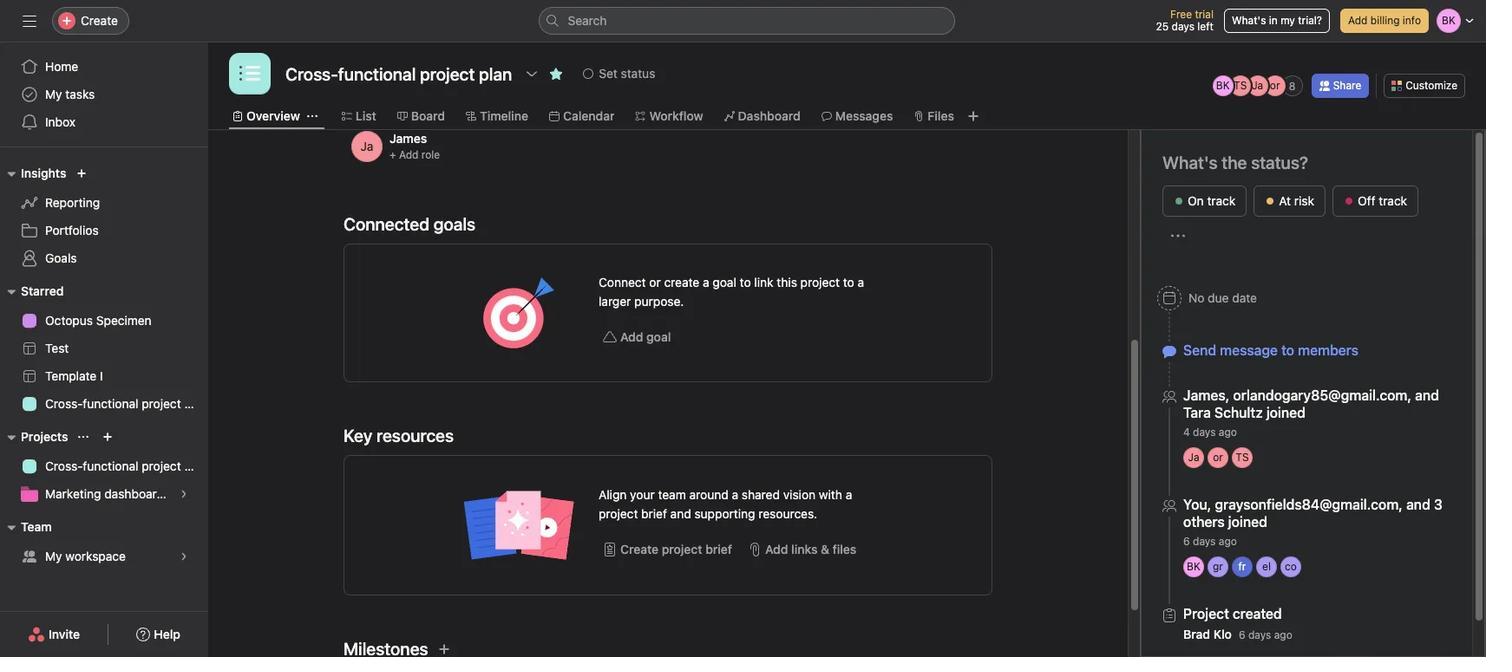 Task type: locate. For each thing, give the bounding box(es) containing it.
to right "this"
[[843, 275, 855, 290]]

joined inside james, orlandogary85@gmail.com, and tara schultz joined 4 days ago
[[1267, 405, 1306, 421]]

track inside off track button
[[1379, 194, 1408, 208]]

global element
[[0, 43, 208, 147]]

cross-functional project plan link up marketing dashboards
[[10, 453, 208, 481]]

2 plan from the top
[[184, 459, 208, 474]]

board link
[[397, 107, 445, 126]]

project inside align your team around a shared vision with a project brief and supporting resources.
[[599, 507, 638, 522]]

2 track from the left
[[1379, 194, 1408, 208]]

create project brief
[[620, 542, 732, 557]]

at
[[1279, 194, 1291, 208]]

starred button
[[0, 281, 64, 302]]

my for my workspace
[[45, 549, 62, 564]]

1 vertical spatial 6
[[1239, 629, 1246, 642]]

ago inside project created brad klo 6 days ago
[[1275, 629, 1293, 642]]

project down team
[[662, 542, 703, 557]]

create
[[81, 13, 118, 28], [620, 542, 659, 557]]

cross-functional project plan inside projects element
[[45, 459, 208, 474]]

6 down the 'others'
[[1184, 535, 1190, 548]]

ago down schultz
[[1219, 426, 1237, 439]]

1 horizontal spatial what's
[[1232, 14, 1266, 27]]

ago up "gr"
[[1219, 535, 1237, 548]]

projects element
[[0, 422, 208, 512]]

2 horizontal spatial or
[[1270, 79, 1280, 92]]

create for create
[[81, 13, 118, 28]]

1 vertical spatial cross-
[[45, 459, 83, 474]]

free
[[1171, 8, 1192, 21]]

link
[[754, 275, 774, 290]]

0 vertical spatial cross-functional project plan link
[[10, 391, 208, 418]]

bk left "gr"
[[1187, 561, 1201, 574]]

ago
[[1219, 426, 1237, 439], [1219, 535, 1237, 548], [1275, 629, 1293, 642]]

cross-functional project plan link
[[10, 391, 208, 418], [10, 453, 208, 481]]

test link
[[10, 335, 198, 363]]

files
[[833, 542, 857, 557]]

add left billing
[[1349, 14, 1368, 27]]

0 vertical spatial functional
[[83, 397, 138, 411]]

days inside project created brad klo 6 days ago
[[1249, 629, 1272, 642]]

add inside 'add links & files' dropdown button
[[765, 542, 788, 557]]

more actions image
[[1172, 229, 1185, 243]]

add goal button
[[599, 322, 675, 353]]

0 vertical spatial my
[[45, 87, 62, 102]]

1 vertical spatial cross-functional project plan
[[45, 459, 208, 474]]

add
[[1349, 14, 1368, 27], [399, 148, 419, 161], [620, 330, 643, 345], [765, 542, 788, 557]]

reporting
[[45, 195, 100, 210]]

1 cross-functional project plan from the top
[[45, 397, 208, 411]]

project down align
[[599, 507, 638, 522]]

1 vertical spatial ago
[[1219, 535, 1237, 548]]

to left 'link' on the top of page
[[740, 275, 751, 290]]

cross- up marketing
[[45, 459, 83, 474]]

dashboards
[[104, 487, 170, 502]]

share
[[1334, 79, 1362, 92]]

0 horizontal spatial brief
[[641, 507, 667, 522]]

search button
[[538, 7, 955, 35]]

track right on in the right of the page
[[1207, 194, 1236, 208]]

and inside you, graysonfields84@gmail.com, and 3 others joined 6 days ago
[[1407, 497, 1431, 513]]

cross-functional project plan up 'dashboards'
[[45, 459, 208, 474]]

0 vertical spatial goal
[[713, 275, 737, 290]]

my tasks
[[45, 87, 95, 102]]

add goal
[[620, 330, 671, 345]]

billing
[[1371, 14, 1400, 27]]

days right 4
[[1193, 426, 1216, 439]]

create button
[[52, 7, 129, 35]]

2 my from the top
[[45, 549, 62, 564]]

0 vertical spatial ago
[[1219, 426, 1237, 439]]

1 horizontal spatial bk
[[1216, 79, 1230, 92]]

james,
[[1184, 388, 1230, 404]]

ago down project created
[[1275, 629, 1293, 642]]

add inside add goal button
[[620, 330, 643, 345]]

0 horizontal spatial or
[[649, 275, 661, 290]]

new image
[[77, 168, 87, 179]]

project created brad klo 6 days ago
[[1184, 607, 1293, 642]]

days down the 'others'
[[1193, 535, 1216, 548]]

add left the 'links'
[[765, 542, 788, 557]]

cross-functional project plan
[[45, 397, 208, 411], [45, 459, 208, 474]]

2 horizontal spatial to
[[1282, 343, 1295, 358]]

brief
[[641, 507, 667, 522], [706, 542, 732, 557]]

cross- down template
[[45, 397, 83, 411]]

track for on track
[[1207, 194, 1236, 208]]

0 vertical spatial plan
[[184, 397, 208, 411]]

ago inside you, graysonfields84@gmail.com, and 3 others joined 6 days ago
[[1219, 535, 1237, 548]]

test
[[45, 341, 69, 356]]

what's left "in" at the top right of the page
[[1232, 14, 1266, 27]]

home
[[45, 59, 78, 74]]

or left 8
[[1270, 79, 1280, 92]]

0 vertical spatial 6
[[1184, 535, 1190, 548]]

0 horizontal spatial to
[[740, 275, 751, 290]]

or
[[1270, 79, 1280, 92], [649, 275, 661, 290], [1213, 451, 1223, 464]]

6 inside project created brad klo 6 days ago
[[1239, 629, 1246, 642]]

1 horizontal spatial 6
[[1239, 629, 1246, 642]]

help button
[[125, 620, 192, 651]]

my workspace link
[[10, 543, 198, 571]]

cross-
[[45, 397, 83, 411], [45, 459, 83, 474]]

25
[[1156, 20, 1169, 33]]

functional inside starred element
[[83, 397, 138, 411]]

message
[[1220, 343, 1278, 358]]

project right "this"
[[801, 275, 840, 290]]

brief down supporting
[[706, 542, 732, 557]]

vision
[[783, 488, 816, 502]]

0 horizontal spatial what's
[[1163, 153, 1218, 173]]

insights element
[[0, 158, 208, 276]]

1 vertical spatial ja
[[1188, 451, 1200, 464]]

1 horizontal spatial create
[[620, 542, 659, 557]]

1 plan from the top
[[184, 397, 208, 411]]

trial?
[[1298, 14, 1322, 27]]

goal down purpose.
[[647, 330, 671, 345]]

my inside global element
[[45, 87, 62, 102]]

1 cross- from the top
[[45, 397, 83, 411]]

1 horizontal spatial brief
[[706, 542, 732, 557]]

0 horizontal spatial goal
[[647, 330, 671, 345]]

see details, marketing dashboards image
[[179, 489, 189, 500]]

1 vertical spatial or
[[649, 275, 661, 290]]

add for add billing info
[[1349, 14, 1368, 27]]

1 vertical spatial functional
[[83, 459, 138, 474]]

james + add role
[[390, 131, 440, 161]]

invite button
[[17, 620, 91, 651]]

my down "team"
[[45, 549, 62, 564]]

0 horizontal spatial 6
[[1184, 535, 1190, 548]]

days
[[1172, 20, 1195, 33], [1193, 426, 1216, 439], [1193, 535, 1216, 548], [1249, 629, 1272, 642]]

0 vertical spatial bk
[[1216, 79, 1230, 92]]

you,
[[1184, 497, 1212, 513]]

what's up on in the right of the page
[[1163, 153, 1218, 173]]

functional down template i link at the left of page
[[83, 397, 138, 411]]

add inside add billing info button
[[1349, 14, 1368, 27]]

2 cross- from the top
[[45, 459, 83, 474]]

no due date button
[[1150, 283, 1265, 314]]

1 vertical spatial what's
[[1163, 153, 1218, 173]]

bk
[[1216, 79, 1230, 92], [1187, 561, 1201, 574]]

or down schultz
[[1213, 451, 1223, 464]]

ago for others
[[1219, 535, 1237, 548]]

1 track from the left
[[1207, 194, 1236, 208]]

on track
[[1188, 194, 1236, 208]]

days down project created
[[1249, 629, 1272, 642]]

4
[[1184, 426, 1190, 439]]

list link
[[342, 107, 376, 126]]

list image
[[240, 63, 260, 84]]

1 vertical spatial plan
[[184, 459, 208, 474]]

add right +
[[399, 148, 419, 161]]

1 horizontal spatial or
[[1213, 451, 1223, 464]]

no
[[1189, 291, 1205, 305]]

goals
[[45, 251, 77, 266]]

track inside on track button
[[1207, 194, 1236, 208]]

0 vertical spatial create
[[81, 13, 118, 28]]

due
[[1208, 291, 1229, 305]]

1 vertical spatial brief
[[706, 542, 732, 557]]

1 vertical spatial bk
[[1187, 561, 1201, 574]]

add for add links & files
[[765, 542, 788, 557]]

0 vertical spatial ts
[[1234, 79, 1247, 92]]

joined inside you, graysonfields84@gmail.com, and 3 others joined 6 days ago
[[1229, 515, 1268, 530]]

brief down your
[[641, 507, 667, 522]]

1 horizontal spatial goal
[[713, 275, 737, 290]]

2 cross-functional project plan link from the top
[[10, 453, 208, 481]]

create inside 'dropdown button'
[[81, 13, 118, 28]]

projects button
[[0, 427, 68, 448]]

and inside align your team around a shared vision with a project brief and supporting resources.
[[671, 507, 691, 522]]

1 vertical spatial goal
[[647, 330, 671, 345]]

my for my tasks
[[45, 87, 62, 102]]

project inside connect or create a goal to link this project to a larger purpose.
[[801, 275, 840, 290]]

0 vertical spatial cross-
[[45, 397, 83, 411]]

goal left 'link' on the top of page
[[713, 275, 737, 290]]

what's inside button
[[1232, 14, 1266, 27]]

octopus
[[45, 313, 93, 328]]

ja down 4
[[1188, 451, 1200, 464]]

calendar
[[563, 108, 615, 123]]

track
[[1207, 194, 1236, 208], [1379, 194, 1408, 208]]

schultz
[[1215, 405, 1263, 421]]

my inside teams element
[[45, 549, 62, 564]]

off track button
[[1333, 186, 1419, 217]]

set
[[599, 66, 618, 81]]

hide sidebar image
[[23, 14, 36, 28]]

1 horizontal spatial ja
[[1252, 79, 1264, 92]]

0 vertical spatial ja
[[1252, 79, 1264, 92]]

home link
[[10, 53, 198, 81]]

project down template i link at the left of page
[[142, 397, 181, 411]]

ja left 8
[[1252, 79, 1264, 92]]

james
[[390, 131, 427, 146]]

projects
[[21, 430, 68, 444]]

joined
[[1267, 405, 1306, 421], [1229, 515, 1268, 530]]

create up "home" link
[[81, 13, 118, 28]]

joined right the 'others'
[[1229, 515, 1268, 530]]

create inside button
[[620, 542, 659, 557]]

1 vertical spatial joined
[[1229, 515, 1268, 530]]

create for create project brief
[[620, 542, 659, 557]]

invite
[[49, 627, 80, 642]]

functional up marketing dashboards
[[83, 459, 138, 474]]

ago inside james, orlandogary85@gmail.com, and tara schultz joined 4 days ago
[[1219, 426, 1237, 439]]

at risk
[[1279, 194, 1315, 208]]

0 horizontal spatial bk
[[1187, 561, 1201, 574]]

joined for schultz
[[1267, 405, 1306, 421]]

0 horizontal spatial track
[[1207, 194, 1236, 208]]

list
[[356, 108, 376, 123]]

and
[[1416, 388, 1440, 404], [1407, 497, 1431, 513], [671, 507, 691, 522]]

0 vertical spatial joined
[[1267, 405, 1306, 421]]

set status
[[599, 66, 656, 81]]

goal
[[713, 275, 737, 290], [647, 330, 671, 345]]

1 my from the top
[[45, 87, 62, 102]]

or up purpose.
[[649, 275, 661, 290]]

set status button
[[576, 62, 663, 86]]

ts left 8
[[1234, 79, 1247, 92]]

add down the larger
[[620, 330, 643, 345]]

1 cross-functional project plan link from the top
[[10, 391, 208, 418]]

2 cross-functional project plan from the top
[[45, 459, 208, 474]]

1 vertical spatial my
[[45, 549, 62, 564]]

klo
[[1214, 627, 1232, 642]]

days right 25
[[1172, 20, 1195, 33]]

0 vertical spatial brief
[[641, 507, 667, 522]]

create down your
[[620, 542, 659, 557]]

6 right klo
[[1239, 629, 1246, 642]]

messages link
[[822, 107, 893, 126]]

and for orlandogary85@gmail.com,
[[1416, 388, 1440, 404]]

cross- inside projects element
[[45, 459, 83, 474]]

track for off track
[[1379, 194, 1408, 208]]

cross-functional project plan down template i link at the left of page
[[45, 397, 208, 411]]

1 vertical spatial create
[[620, 542, 659, 557]]

&
[[821, 542, 830, 557]]

1 vertical spatial cross-functional project plan link
[[10, 453, 208, 481]]

0 vertical spatial cross-functional project plan
[[45, 397, 208, 411]]

0 horizontal spatial create
[[81, 13, 118, 28]]

2 functional from the top
[[83, 459, 138, 474]]

0 vertical spatial what's
[[1232, 14, 1266, 27]]

None text field
[[281, 58, 517, 89]]

align
[[599, 488, 627, 502]]

cross-functional project plan link down i
[[10, 391, 208, 418]]

8
[[1289, 79, 1296, 92]]

1 functional from the top
[[83, 397, 138, 411]]

ts down schultz
[[1236, 451, 1249, 464]]

starred element
[[0, 276, 208, 422]]

1 horizontal spatial track
[[1379, 194, 1408, 208]]

my left tasks
[[45, 87, 62, 102]]

joined down orlandogary85@gmail.com,
[[1267, 405, 1306, 421]]

and inside james, orlandogary85@gmail.com, and tara schultz joined 4 days ago
[[1416, 388, 1440, 404]]

what's in my trial? button
[[1224, 9, 1330, 33]]

bk left 8
[[1216, 79, 1230, 92]]

send message to members
[[1184, 343, 1359, 358]]

track right off
[[1379, 194, 1408, 208]]

to right message
[[1282, 343, 1295, 358]]

2 vertical spatial ago
[[1275, 629, 1293, 642]]

resources.
[[759, 507, 818, 522]]

cross- inside starred element
[[45, 397, 83, 411]]

functional inside projects element
[[83, 459, 138, 474]]



Task type: vqa. For each thing, say whether or not it's contained in the screenshot.
Mark complete icon
no



Task type: describe. For each thing, give the bounding box(es) containing it.
workflow link
[[636, 107, 703, 126]]

trial
[[1195, 8, 1214, 21]]

on track button
[[1163, 186, 1247, 217]]

and for graysonfields84@gmail.com,
[[1407, 497, 1431, 513]]

el
[[1263, 561, 1271, 574]]

inbox
[[45, 115, 76, 129]]

search
[[568, 13, 607, 28]]

send message to members button
[[1184, 343, 1359, 358]]

overview
[[246, 108, 300, 123]]

what's the status?
[[1163, 153, 1309, 173]]

a right create
[[703, 275, 710, 290]]

portfolios
[[45, 223, 99, 238]]

gr
[[1213, 561, 1224, 574]]

1 vertical spatial ts
[[1236, 451, 1249, 464]]

new project or portfolio image
[[103, 432, 113, 443]]

align your team around a shared vision with a project brief and supporting resources.
[[599, 488, 852, 522]]

around
[[689, 488, 729, 502]]

tab actions image
[[307, 111, 317, 121]]

goal inside add goal button
[[647, 330, 671, 345]]

a up supporting
[[732, 488, 739, 502]]

what's for what's the status?
[[1163, 153, 1218, 173]]

see details, my workspace image
[[179, 552, 189, 562]]

customize button
[[1384, 74, 1466, 98]]

what's for what's in my trial?
[[1232, 14, 1266, 27]]

days inside free trial 25 days left
[[1172, 20, 1195, 33]]

1 horizontal spatial to
[[843, 275, 855, 290]]

connected goals
[[344, 214, 476, 234]]

plan inside starred element
[[184, 397, 208, 411]]

add links & files
[[765, 542, 857, 557]]

graysonfields84@gmail.com,
[[1215, 497, 1403, 513]]

my tasks link
[[10, 81, 198, 108]]

connect
[[599, 275, 646, 290]]

marketing dashboards link
[[10, 481, 198, 509]]

starred
[[21, 284, 64, 299]]

brad
[[1184, 627, 1211, 642]]

octopus specimen link
[[10, 307, 198, 335]]

the status?
[[1222, 153, 1309, 173]]

add inside james + add role
[[399, 148, 419, 161]]

brief inside button
[[706, 542, 732, 557]]

team
[[658, 488, 686, 502]]

off track
[[1358, 194, 1408, 208]]

goal inside connect or create a goal to link this project to a larger purpose.
[[713, 275, 737, 290]]

timeline link
[[466, 107, 528, 126]]

or inside connect or create a goal to link this project to a larger purpose.
[[649, 275, 661, 290]]

project up see details, marketing dashboards image
[[142, 459, 181, 474]]

status
[[621, 66, 656, 81]]

6 inside you, graysonfields84@gmail.com, and 3 others joined 6 days ago
[[1184, 535, 1190, 548]]

workspace
[[65, 549, 126, 564]]

add tab image
[[967, 109, 981, 123]]

co
[[1285, 561, 1297, 574]]

james, orlandogary85@gmail.com, and tara schultz joined button
[[1184, 387, 1452, 422]]

goals link
[[10, 245, 198, 272]]

brief inside align your team around a shared vision with a project brief and supporting resources.
[[641, 507, 667, 522]]

remove from starred image
[[550, 67, 563, 81]]

insights button
[[0, 163, 66, 184]]

a right "this"
[[858, 275, 864, 290]]

template
[[45, 369, 97, 384]]

james, orlandogary85@gmail.com, and tara schultz joined 4 days ago
[[1184, 388, 1440, 439]]

orlandogary85@gmail.com,
[[1233, 388, 1412, 404]]

octopus specimen
[[45, 313, 152, 328]]

insights
[[21, 166, 66, 180]]

at risk button
[[1254, 186, 1326, 217]]

portfolios link
[[10, 217, 198, 245]]

workflow
[[649, 108, 703, 123]]

dashboard
[[738, 108, 801, 123]]

search list box
[[538, 7, 955, 35]]

files link
[[914, 107, 954, 126]]

board
[[411, 108, 445, 123]]

template i
[[45, 369, 103, 384]]

you, graysonfields84@gmail.com, and 3 others joined 6 days ago
[[1184, 497, 1443, 548]]

project created
[[1184, 607, 1282, 622]]

show options, current sort, top image
[[78, 432, 89, 443]]

purpose.
[[634, 294, 684, 309]]

help
[[154, 627, 180, 642]]

+
[[390, 148, 396, 161]]

dashboard link
[[724, 107, 801, 126]]

days inside james, orlandogary85@gmail.com, and tara schultz joined 4 days ago
[[1193, 426, 1216, 439]]

add for add goal
[[620, 330, 643, 345]]

fr
[[1239, 561, 1247, 574]]

others
[[1184, 515, 1225, 530]]

project inside starred element
[[142, 397, 181, 411]]

a right with
[[846, 488, 852, 502]]

add billing info
[[1349, 14, 1421, 27]]

days inside you, graysonfields84@gmail.com, and 3 others joined 6 days ago
[[1193, 535, 1216, 548]]

create project brief button
[[599, 535, 737, 566]]

i
[[100, 369, 103, 384]]

0 vertical spatial or
[[1270, 79, 1280, 92]]

files
[[928, 108, 954, 123]]

create
[[664, 275, 700, 290]]

key resources
[[344, 426, 454, 446]]

add links & files button
[[744, 535, 861, 566]]

brad klo link
[[1184, 627, 1232, 642]]

project inside button
[[662, 542, 703, 557]]

specimen
[[96, 313, 152, 328]]

cross-functional project plan inside starred element
[[45, 397, 208, 411]]

timeline
[[480, 108, 528, 123]]

inbox link
[[10, 108, 198, 136]]

risk
[[1295, 194, 1315, 208]]

joined for others
[[1229, 515, 1268, 530]]

0 horizontal spatial ja
[[1188, 451, 1200, 464]]

add billing info button
[[1341, 9, 1429, 33]]

cross-functional project plan link inside projects element
[[10, 453, 208, 481]]

my
[[1281, 14, 1295, 27]]

left
[[1198, 20, 1214, 33]]

calendar link
[[549, 107, 615, 126]]

add milestone image
[[437, 643, 451, 657]]

plan inside projects element
[[184, 459, 208, 474]]

on
[[1188, 194, 1204, 208]]

members
[[1298, 343, 1359, 358]]

marketing dashboards
[[45, 487, 170, 502]]

share button
[[1312, 74, 1370, 98]]

show options image
[[525, 67, 539, 81]]

no due date
[[1189, 291, 1257, 305]]

ago for schultz
[[1219, 426, 1237, 439]]

2 vertical spatial or
[[1213, 451, 1223, 464]]

teams element
[[0, 512, 208, 574]]



